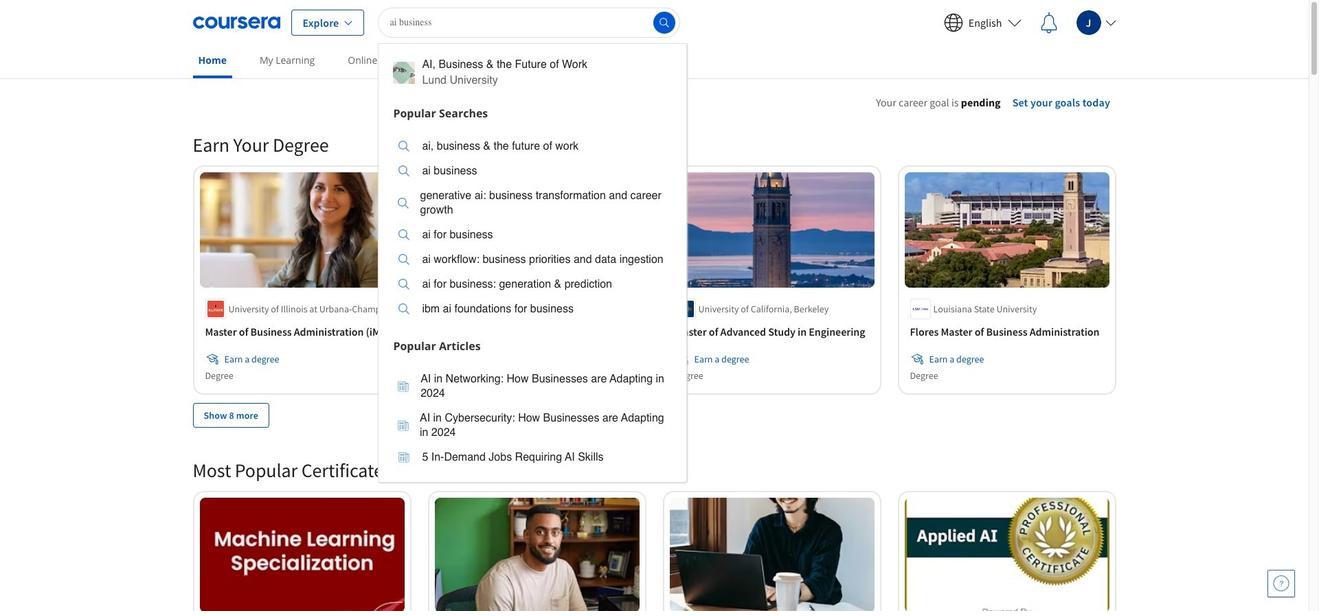 Task type: describe. For each thing, give the bounding box(es) containing it.
coursera image
[[193, 11, 280, 33]]

2 list box from the top
[[379, 358, 687, 482]]

autocomplete results list box
[[378, 43, 687, 483]]

1 list box from the top
[[379, 125, 687, 334]]



Task type: locate. For each thing, give the bounding box(es) containing it.
region
[[818, 113, 1265, 249]]

list box
[[379, 125, 687, 334], [379, 358, 687, 482]]

What do you want to learn? text field
[[378, 7, 680, 37]]

suggestion image image
[[393, 62, 415, 84], [399, 141, 410, 152], [399, 166, 410, 177], [398, 198, 409, 209], [399, 229, 410, 240], [399, 254, 410, 265], [399, 279, 410, 290], [399, 304, 410, 315], [398, 381, 409, 392], [398, 420, 409, 431], [399, 452, 410, 463]]

earn your degree collection element
[[184, 111, 1124, 450]]

most popular certificates collection element
[[184, 436, 1124, 611]]

help center image
[[1273, 576, 1290, 592]]

None search field
[[378, 7, 687, 483]]

0 vertical spatial list box
[[379, 125, 687, 334]]

1 vertical spatial list box
[[379, 358, 687, 482]]



Task type: vqa. For each thing, say whether or not it's contained in the screenshot.
Most Popular Certificates Collection ELEMENT
yes



